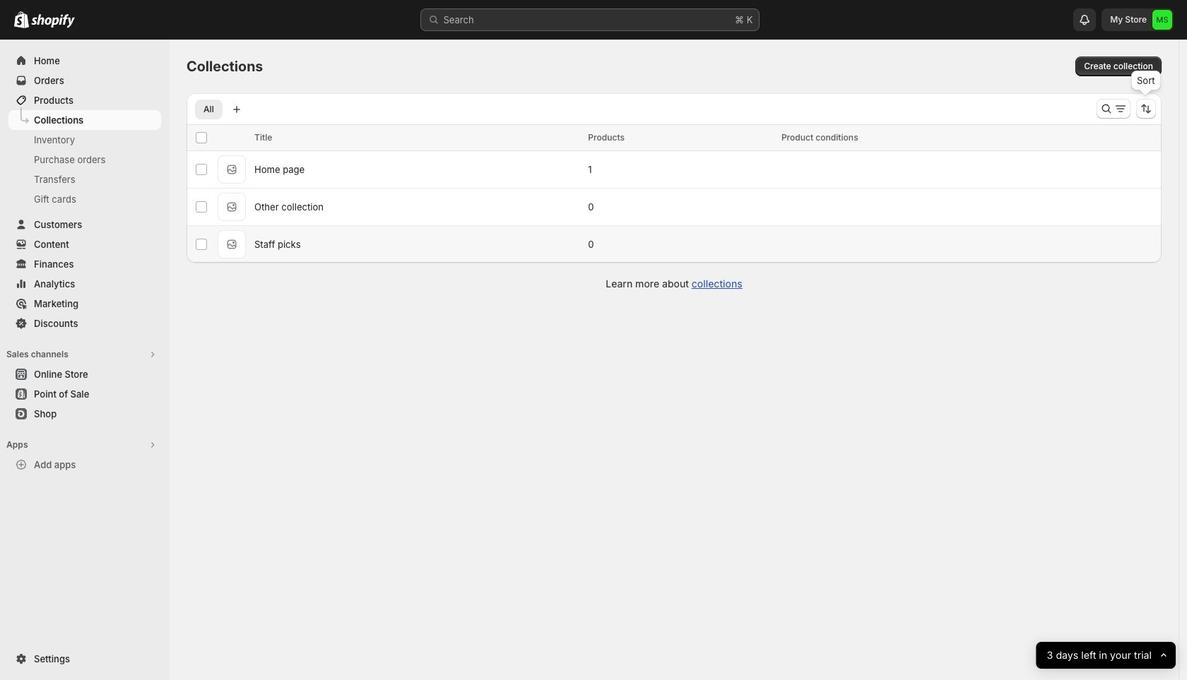 Task type: vqa. For each thing, say whether or not it's contained in the screenshot.
Shopify image
yes



Task type: locate. For each thing, give the bounding box(es) containing it.
1 horizontal spatial shopify image
[[31, 14, 75, 28]]

tooltip
[[1132, 71, 1161, 90]]

my store image
[[1153, 10, 1173, 30]]

shopify image
[[14, 11, 29, 28], [31, 14, 75, 28]]



Task type: describe. For each thing, give the bounding box(es) containing it.
0 horizontal spatial shopify image
[[14, 11, 29, 28]]



